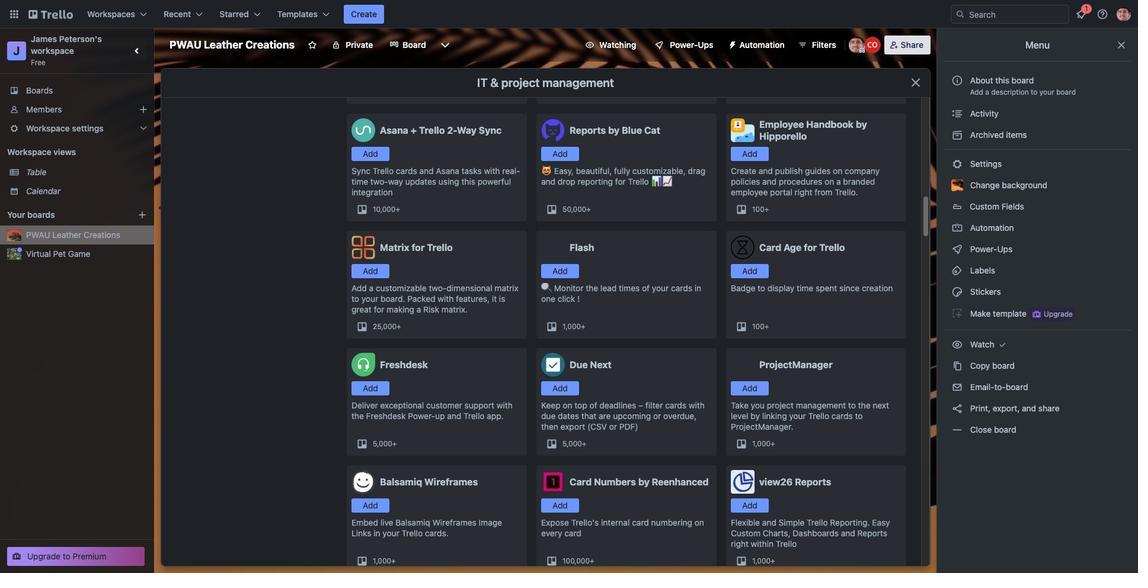 Task type: describe. For each thing, give the bounding box(es) containing it.
easy,
[[554, 166, 574, 176]]

settings
[[72, 123, 104, 133]]

calendar link
[[26, 186, 147, 197]]

labels link
[[945, 261, 1131, 280]]

workspace for workspace views
[[7, 147, 51, 157]]

0 vertical spatial reports
[[570, 125, 606, 136]]

it & project management
[[477, 76, 614, 90]]

drop
[[558, 177, 576, 187]]

virtual pet game link
[[26, 248, 147, 260]]

10,000
[[373, 205, 396, 214]]

creation
[[862, 283, 893, 294]]

back to home image
[[28, 5, 73, 24]]

0 vertical spatial asana
[[380, 125, 408, 136]]

trello right the age
[[819, 243, 845, 253]]

customizable
[[376, 283, 427, 294]]

keep on top of deadlines – filter cards with due dates that are upcoming or overdue, then export (csv or pdf)
[[541, 401, 705, 432]]

export,
[[993, 404, 1020, 414]]

one
[[541, 294, 556, 304]]

on up from at the right of page
[[825, 177, 834, 187]]

blue
[[622, 125, 642, 136]]

100 + for employee handbook by hipporello
[[752, 205, 769, 214]]

add for due next
[[553, 384, 568, 394]]

portal
[[770, 187, 793, 197]]

activity
[[968, 109, 999, 119]]

by inside the take you project management to the next level by linking your trello cards to projectmanager.
[[751, 411, 760, 422]]

reports inside flexible and simple trello reporting. easy custom charts, dashboards and reports right within trello
[[858, 529, 888, 539]]

settings
[[968, 159, 1002, 169]]

to-
[[995, 382, 1006, 393]]

james peterson's workspace free
[[31, 34, 104, 67]]

reporting
[[578, 177, 613, 187]]

100 + for card age for trello
[[752, 323, 769, 331]]

dimensional
[[447, 283, 493, 294]]

1,000 + for flash
[[563, 323, 586, 331]]

powerful
[[478, 177, 511, 187]]

by inside employee handbook by hipporello
[[856, 119, 867, 130]]

your inside 🔍 monitor the lead times of your cards in one click !
[[652, 283, 669, 294]]

sm image for email-to-board
[[952, 382, 964, 394]]

add button for matrix for trello
[[352, 264, 390, 279]]

table link
[[26, 167, 147, 178]]

add button for freshdesk
[[352, 382, 390, 396]]

0 vertical spatial james peterson (jamespeterson93) image
[[1117, 7, 1131, 21]]

add button for view26 reports
[[731, 499, 769, 513]]

add for card age for trello
[[742, 266, 758, 276]]

views
[[53, 147, 76, 157]]

&
[[490, 76, 499, 90]]

card numbers by reenhanced
[[570, 477, 709, 488]]

sm image for automation
[[952, 222, 964, 234]]

5,000 for due next
[[563, 440, 582, 449]]

upcoming
[[613, 411, 651, 422]]

james
[[31, 34, 57, 44]]

lead
[[601, 283, 617, 294]]

and inside deliver exceptional customer support with the freshdesk power-up and trello app.
[[447, 411, 461, 422]]

a up great
[[369, 283, 374, 294]]

trello inside deliver exceptional customer support with the freshdesk power-up and trello app.
[[464, 411, 485, 422]]

custom inside flexible and simple trello reporting. easy custom charts, dashboards and reports right within trello
[[731, 529, 761, 539]]

add inside about this board add a description to your board
[[970, 88, 984, 97]]

0 vertical spatial balsamiq
[[380, 477, 422, 488]]

1 vertical spatial reports
[[795, 477, 832, 488]]

drag
[[688, 166, 706, 176]]

create and publish guides on company policies and procedures on a branded employee portal right from trello.
[[731, 166, 880, 197]]

share
[[901, 40, 924, 50]]

+ down exceptional
[[392, 440, 397, 449]]

with inside sync trello cards and asana tasks with real- time two-way updates using this powerful integration
[[484, 166, 500, 176]]

boards
[[26, 85, 53, 95]]

sm image for watch
[[952, 339, 964, 351]]

5,000 for freshdesk
[[373, 440, 392, 449]]

1,000 + for balsamiq wireframes
[[373, 557, 396, 566]]

1,000 for view26 reports
[[752, 557, 771, 566]]

automation button
[[723, 36, 792, 55]]

take
[[731, 401, 749, 411]]

sm image up copy board at the right bottom of the page
[[997, 339, 1009, 351]]

ups inside button
[[698, 40, 714, 50]]

for inside add a customizable two-dimensional matrix to your board. packed with features, it is great for making a risk matrix.
[[374, 305, 384, 315]]

labels
[[968, 266, 996, 276]]

cards inside the take you project management to the next level by linking your trello cards to projectmanager.
[[832, 411, 853, 422]]

james peterson's workspace link
[[31, 34, 104, 56]]

this inside about this board add a description to your board
[[996, 75, 1010, 85]]

a inside about this board add a description to your board
[[986, 88, 990, 97]]

upgrade for upgrade
[[1044, 310, 1073, 319]]

due
[[541, 411, 556, 422]]

two- inside sync trello cards and asana tasks with real- time two-way updates using this powerful integration
[[371, 177, 388, 187]]

1 vertical spatial time
[[797, 283, 814, 294]]

leather inside text field
[[204, 39, 243, 51]]

card for card age for trello
[[760, 243, 782, 253]]

creations inside pwau leather creations text field
[[245, 39, 295, 51]]

add button for employee handbook by hipporello
[[731, 147, 769, 161]]

power- inside button
[[670, 40, 698, 50]]

Board name text field
[[164, 36, 301, 55]]

workspaces button
[[80, 5, 154, 24]]

power-ups button
[[646, 36, 721, 55]]

view26 reports
[[760, 477, 832, 488]]

add button for card age for trello
[[731, 264, 769, 279]]

+ left 2-
[[411, 125, 417, 136]]

background
[[1002, 180, 1048, 190]]

boards
[[27, 210, 55, 220]]

search image
[[956, 9, 965, 19]]

great
[[352, 305, 372, 315]]

fields
[[1002, 202, 1024, 212]]

members link
[[0, 100, 154, 119]]

automation inside "button"
[[740, 40, 785, 50]]

display
[[768, 283, 795, 294]]

add button for card numbers by reenhanced
[[541, 499, 579, 513]]

+ for reports
[[771, 557, 775, 566]]

cards inside the keep on top of deadlines – filter cards with due dates that are upcoming or overdue, then export (csv or pdf)
[[665, 401, 687, 411]]

flexible and simple trello reporting. easy custom charts, dashboards and reports right within trello
[[731, 518, 890, 550]]

upgrade for upgrade to premium
[[27, 552, 60, 562]]

1 vertical spatial pwau leather creations
[[26, 230, 120, 240]]

5,000 + for freshdesk
[[373, 440, 397, 449]]

reenhanced
[[652, 477, 709, 488]]

–
[[639, 401, 643, 411]]

keep
[[541, 401, 561, 411]]

game
[[68, 249, 90, 259]]

2-
[[447, 125, 457, 136]]

balsamiq wireframes
[[380, 477, 478, 488]]

up
[[435, 411, 445, 422]]

board inside "link"
[[993, 361, 1015, 371]]

publish
[[775, 166, 803, 176]]

+ for for
[[397, 323, 401, 331]]

0 horizontal spatial or
[[609, 422, 617, 432]]

a down packed
[[417, 305, 421, 315]]

+ up the due
[[581, 323, 586, 331]]

employee
[[760, 119, 804, 130]]

recent button
[[157, 5, 210, 24]]

close board
[[968, 425, 1017, 435]]

hipporello
[[760, 131, 807, 142]]

your for about this board add a description to your board
[[1040, 88, 1055, 97]]

create for create and publish guides on company policies and procedures on a branded employee portal right from trello.
[[731, 166, 757, 176]]

level
[[731, 411, 749, 422]]

change
[[971, 180, 1000, 190]]

it
[[492, 294, 497, 304]]

1 horizontal spatial ups
[[998, 244, 1013, 254]]

table
[[26, 167, 47, 177]]

🔍 monitor the lead times of your cards in one click !
[[541, 283, 702, 304]]

board link
[[383, 36, 433, 55]]

1 horizontal spatial sync
[[479, 125, 502, 136]]

1,000 for flash
[[563, 323, 581, 331]]

50,000 +
[[563, 205, 591, 214]]

about this board add a description to your board
[[970, 75, 1076, 97]]

2 horizontal spatial power-
[[971, 244, 998, 254]]

and left 'share'
[[1022, 404, 1037, 414]]

1,000 + for projectmanager
[[752, 440, 775, 449]]

25,000 +
[[373, 323, 401, 331]]

due next
[[570, 360, 612, 371]]

and up policies
[[759, 166, 773, 176]]

sm image for make template
[[952, 308, 964, 320]]

add button for due next
[[541, 382, 579, 396]]

trello right matrix
[[427, 243, 453, 253]]

wireframes inside 'embed live balsamiq wireframes image links in your trello cards.'
[[433, 518, 477, 528]]

board up description at the top right
[[1012, 75, 1034, 85]]

copy board link
[[945, 357, 1131, 376]]

your for add a customizable two-dimensional matrix to your board. packed with features, it is great for making a risk matrix.
[[362, 294, 378, 304]]

customizable,
[[633, 166, 686, 176]]

sm image for labels
[[952, 265, 964, 277]]

and up charts,
[[762, 518, 777, 528]]

create button
[[344, 5, 384, 24]]

embed live balsamiq wireframes image links in your trello cards.
[[352, 518, 502, 539]]

trello up dashboards
[[807, 518, 828, 528]]

trello down charts,
[[776, 540, 797, 550]]

trello inside sync trello cards and asana tasks with real- time two-way updates using this powerful integration
[[373, 166, 394, 176]]

project for you
[[767, 401, 794, 411]]

1 vertical spatial leather
[[52, 230, 81, 240]]

next
[[590, 360, 612, 371]]

app.
[[487, 411, 504, 422]]

and inside sync trello cards and asana tasks with real- time two-way updates using this powerful integration
[[420, 166, 434, 176]]

template
[[993, 309, 1027, 319]]

primary element
[[0, 0, 1138, 28]]

100 for card age for trello
[[752, 323, 765, 331]]

25,000
[[373, 323, 397, 331]]

0 vertical spatial freshdesk
[[380, 360, 428, 371]]

trello inside the take you project management to the next level by linking your trello cards to projectmanager.
[[809, 411, 830, 422]]

of inside 🔍 monitor the lead times of your cards in one click !
[[642, 283, 650, 294]]

cards inside sync trello cards and asana tasks with real- time two-way updates using this powerful integration
[[396, 166, 417, 176]]

overdue,
[[664, 411, 697, 422]]

workspace views
[[7, 147, 76, 157]]

+ for numbers
[[590, 557, 594, 566]]

board down export,
[[994, 425, 1017, 435]]

management for take you project management to the next level by linking your trello cards to projectmanager.
[[796, 401, 846, 411]]

1,000 for projectmanager
[[752, 440, 771, 449]]

exceptional
[[380, 401, 424, 411]]



Task type: locate. For each thing, give the bounding box(es) containing it.
card left the age
[[760, 243, 782, 253]]

0 horizontal spatial james peterson (jamespeterson93) image
[[849, 37, 865, 53]]

sm image left the stickers
[[952, 286, 964, 298]]

add button up way
[[352, 147, 390, 161]]

1 vertical spatial 100 +
[[752, 323, 769, 331]]

by right numbers
[[638, 477, 650, 488]]

1 vertical spatial power-ups
[[968, 244, 1015, 254]]

0 vertical spatial creations
[[245, 39, 295, 51]]

by left 'blue'
[[608, 125, 620, 136]]

2 sm image from the top
[[952, 244, 964, 256]]

1 100 + from the top
[[752, 205, 769, 214]]

🔍
[[541, 283, 552, 294]]

spent
[[816, 283, 837, 294]]

1,000 + down !
[[563, 323, 586, 331]]

board.
[[381, 294, 405, 304]]

1 vertical spatial two-
[[429, 283, 447, 294]]

trello inside 'embed live balsamiq wireframes image links in your trello cards.'
[[402, 529, 423, 539]]

0 vertical spatial in
[[695, 283, 702, 294]]

upgrade
[[1044, 310, 1073, 319], [27, 552, 60, 562]]

0 vertical spatial or
[[653, 411, 661, 422]]

peterson's
[[59, 34, 102, 44]]

of inside the keep on top of deadlines – filter cards with due dates that are upcoming or overdue, then export (csv or pdf)
[[590, 401, 597, 411]]

starred button
[[212, 5, 268, 24]]

add down the about
[[970, 88, 984, 97]]

and down reporting.
[[841, 529, 856, 539]]

custom fields button
[[945, 197, 1131, 216]]

sm image for stickers
[[952, 286, 964, 298]]

freshdesk inside deliver exceptional customer support with the freshdesk power-up and trello app.
[[366, 411, 406, 422]]

1,000 + for view26 reports
[[752, 557, 775, 566]]

1 horizontal spatial automation
[[968, 223, 1014, 233]]

in inside 🔍 monitor the lead times of your cards in one click !
[[695, 283, 702, 294]]

add button for flash
[[541, 264, 579, 279]]

add for projectmanager
[[742, 384, 758, 394]]

creations
[[245, 39, 295, 51], [84, 230, 120, 240]]

this inside sync trello cards and asana tasks with real- time two-way updates using this powerful integration
[[462, 177, 476, 187]]

asana up way
[[380, 125, 408, 136]]

1 5,000 from the left
[[373, 440, 392, 449]]

sm image inside copy board "link"
[[952, 361, 964, 372]]

right down procedures
[[795, 187, 813, 197]]

+ down reporting on the right of the page
[[587, 205, 591, 214]]

1 horizontal spatial card
[[760, 243, 782, 253]]

0 horizontal spatial card
[[565, 529, 582, 539]]

your inside about this board add a description to your board
[[1040, 88, 1055, 97]]

freshdesk up exceptional
[[380, 360, 428, 371]]

right inside flexible and simple trello reporting. easy custom charts, dashboards and reports right within trello
[[731, 540, 749, 550]]

company
[[845, 166, 880, 176]]

with inside deliver exceptional customer support with the freshdesk power-up and trello app.
[[497, 401, 513, 411]]

the inside 🔍 monitor the lead times of your cards in one click !
[[586, 283, 598, 294]]

balsamiq up live
[[380, 477, 422, 488]]

a inside create and publish guides on company policies and procedures on a branded employee portal right from trello.
[[837, 177, 841, 187]]

trello inside 😻 easy, beautiful, fully customizable, drag and drop reporting for trello 📊📈
[[628, 177, 649, 187]]

workspace up table
[[7, 147, 51, 157]]

the inside the take you project management to the next level by linking your trello cards to projectmanager.
[[858, 401, 871, 411]]

view26
[[760, 477, 793, 488]]

your inside 'embed live balsamiq wireframes image links in your trello cards.'
[[383, 529, 400, 539]]

2 100 from the top
[[752, 323, 765, 331]]

2 vertical spatial the
[[352, 411, 364, 422]]

card
[[760, 243, 782, 253], [570, 477, 592, 488]]

links
[[352, 529, 371, 539]]

sm image for copy board
[[952, 361, 964, 372]]

with up overdue,
[[689, 401, 705, 411]]

creations up virtual pet game link
[[84, 230, 120, 240]]

add for reports by blue cat
[[553, 149, 568, 159]]

customer
[[426, 401, 462, 411]]

right inside create and publish guides on company policies and procedures on a branded employee portal right from trello.
[[795, 187, 813, 197]]

sm image left labels
[[952, 265, 964, 277]]

1,000 down live
[[373, 557, 391, 566]]

add button
[[352, 147, 390, 161], [541, 147, 579, 161], [731, 147, 769, 161], [352, 264, 390, 279], [541, 264, 579, 279], [731, 264, 769, 279], [352, 382, 390, 396], [541, 382, 579, 396], [731, 382, 769, 396], [352, 499, 390, 513], [541, 499, 579, 513], [731, 499, 769, 513]]

add for card numbers by reenhanced
[[553, 501, 568, 511]]

simple
[[779, 518, 805, 528]]

pwau up virtual at the left top of the page
[[26, 230, 50, 240]]

your down live
[[383, 529, 400, 539]]

add button for projectmanager
[[731, 382, 769, 396]]

matrix
[[380, 243, 409, 253]]

policies
[[731, 177, 760, 187]]

0 vertical spatial of
[[642, 283, 650, 294]]

cards.
[[425, 529, 449, 539]]

0 vertical spatial two-
[[371, 177, 388, 187]]

matrix.
[[442, 305, 468, 315]]

add up the monitor
[[553, 266, 568, 276]]

to inside about this board add a description to your board
[[1031, 88, 1038, 97]]

add for employee handbook by hipporello
[[742, 149, 758, 159]]

project for &
[[501, 76, 540, 90]]

0 horizontal spatial two-
[[371, 177, 388, 187]]

print,
[[971, 404, 991, 414]]

premium
[[73, 552, 106, 562]]

automation down custom fields
[[968, 223, 1014, 233]]

image
[[479, 518, 502, 528]]

upgrade left premium
[[27, 552, 60, 562]]

1 vertical spatial this
[[462, 177, 476, 187]]

workspace
[[31, 46, 74, 56]]

or down are
[[609, 422, 617, 432]]

management
[[543, 76, 614, 90], [796, 401, 846, 411]]

the for freshdesk
[[352, 411, 364, 422]]

pwau inside pwau leather creations text field
[[170, 39, 202, 51]]

email-to-board
[[968, 382, 1028, 393]]

a up the trello.
[[837, 177, 841, 187]]

4 sm image from the top
[[952, 403, 964, 415]]

private
[[346, 40, 373, 50]]

100 for employee handbook by hipporello
[[752, 205, 765, 214]]

j
[[13, 44, 20, 58]]

0 horizontal spatial card
[[570, 477, 592, 488]]

procedures
[[779, 177, 823, 187]]

0 vertical spatial wireframes
[[424, 477, 478, 488]]

sm image inside power-ups link
[[952, 244, 964, 256]]

the left lead
[[586, 283, 598, 294]]

1 notification image
[[1074, 7, 1089, 21]]

pwau leather creations up game
[[26, 230, 120, 240]]

2 5,000 from the left
[[563, 440, 582, 449]]

and inside 😻 easy, beautiful, fully customizable, drag and drop reporting for trello 📊📈
[[541, 177, 556, 187]]

3 sm image from the top
[[952, 308, 964, 320]]

board up activity link
[[1057, 88, 1076, 97]]

for down board.
[[374, 305, 384, 315]]

0 horizontal spatial management
[[543, 76, 614, 90]]

+ down within
[[771, 557, 775, 566]]

add up you
[[742, 384, 758, 394]]

every
[[541, 529, 562, 539]]

within
[[751, 540, 774, 550]]

1 vertical spatial balsamiq
[[396, 518, 430, 528]]

matrix
[[495, 283, 519, 294]]

your inside add a customizable two-dimensional matrix to your board. packed with features, it is great for making a risk matrix.
[[362, 294, 378, 304]]

+ down employee
[[765, 205, 769, 214]]

custom inside custom fields button
[[970, 202, 1000, 212]]

0 vertical spatial ups
[[698, 40, 714, 50]]

sm image for print, export, and share
[[952, 403, 964, 415]]

2 vertical spatial reports
[[858, 529, 888, 539]]

+ down 'making' on the bottom left of the page
[[397, 323, 401, 331]]

power- inside deliver exceptional customer support with the freshdesk power-up and trello app.
[[408, 411, 435, 422]]

1 100 from the top
[[752, 205, 765, 214]]

0 horizontal spatial asana
[[380, 125, 408, 136]]

sync inside sync trello cards and asana tasks with real- time two-way updates using this powerful integration
[[352, 166, 371, 176]]

+ for handbook
[[765, 205, 769, 214]]

your right "times"
[[652, 283, 669, 294]]

0 horizontal spatial create
[[351, 9, 377, 19]]

your inside the take you project management to the next level by linking your trello cards to projectmanager.
[[789, 411, 806, 422]]

add button up easy,
[[541, 147, 579, 161]]

on
[[833, 166, 843, 176], [825, 177, 834, 187], [563, 401, 573, 411], [695, 518, 704, 528]]

time
[[352, 177, 368, 187], [797, 283, 814, 294]]

this member is an admin of this board. image
[[860, 48, 865, 53]]

project right &
[[501, 76, 540, 90]]

you
[[751, 401, 765, 411]]

1 horizontal spatial right
[[795, 187, 813, 197]]

sm image inside "archived items" link
[[952, 129, 964, 141]]

+ for +
[[396, 205, 400, 214]]

0 horizontal spatial automation
[[740, 40, 785, 50]]

0 horizontal spatial creations
[[84, 230, 120, 240]]

sm image
[[723, 36, 740, 52], [952, 108, 964, 120], [952, 129, 964, 141], [952, 158, 964, 170], [952, 265, 964, 277], [952, 286, 964, 298], [952, 339, 964, 351], [997, 339, 1009, 351], [952, 361, 964, 372], [952, 382, 964, 394], [952, 425, 964, 436]]

0 horizontal spatial power-
[[408, 411, 435, 422]]

star or unstar board image
[[308, 40, 317, 50]]

pwau down the recent dropdown button
[[170, 39, 202, 51]]

add
[[970, 88, 984, 97], [363, 149, 378, 159], [553, 149, 568, 159], [742, 149, 758, 159], [363, 266, 378, 276], [553, 266, 568, 276], [742, 266, 758, 276], [352, 283, 367, 294], [363, 384, 378, 394], [553, 384, 568, 394], [742, 384, 758, 394], [363, 501, 378, 511], [553, 501, 568, 511], [742, 501, 758, 511]]

with inside the keep on top of deadlines – filter cards with due dates that are upcoming or overdue, then export (csv or pdf)
[[689, 401, 705, 411]]

cards inside 🔍 monitor the lead times of your cards in one click !
[[671, 283, 693, 294]]

0 horizontal spatial ups
[[698, 40, 714, 50]]

add up the keep
[[553, 384, 568, 394]]

1,000 down within
[[752, 557, 771, 566]]

sm image left watch
[[952, 339, 964, 351]]

0 vertical spatial 100
[[752, 205, 765, 214]]

add for asana + trello 2-way sync
[[363, 149, 378, 159]]

create up policies
[[731, 166, 757, 176]]

1 vertical spatial workspace
[[7, 147, 51, 157]]

deadlines
[[600, 401, 636, 411]]

two- up "integration" on the left
[[371, 177, 388, 187]]

0 vertical spatial power-ups
[[670, 40, 714, 50]]

1 vertical spatial create
[[731, 166, 757, 176]]

sm image for activity
[[952, 108, 964, 120]]

add for view26 reports
[[742, 501, 758, 511]]

1 horizontal spatial the
[[586, 283, 598, 294]]

1 vertical spatial card
[[570, 477, 592, 488]]

management for it & project management
[[543, 76, 614, 90]]

5,000 +
[[373, 440, 397, 449], [563, 440, 587, 449]]

1 horizontal spatial asana
[[436, 166, 459, 176]]

creations inside pwau leather creations link
[[84, 230, 120, 240]]

stickers link
[[945, 283, 1131, 302]]

archived items link
[[945, 126, 1131, 145]]

two- up packed
[[429, 283, 447, 294]]

add board image
[[138, 210, 147, 220]]

1 vertical spatial in
[[374, 529, 380, 539]]

1 horizontal spatial leather
[[204, 39, 243, 51]]

badge
[[731, 283, 756, 294]]

add up great
[[352, 283, 367, 294]]

add for balsamiq wireframes
[[363, 501, 378, 511]]

then
[[541, 422, 558, 432]]

1 vertical spatial pwau
[[26, 230, 50, 240]]

create inside create and publish guides on company policies and procedures on a branded employee portal right from trello.
[[731, 166, 757, 176]]

0 horizontal spatial time
[[352, 177, 368, 187]]

power-ups inside button
[[670, 40, 714, 50]]

card left numbers
[[570, 477, 592, 488]]

wireframes up cards.
[[433, 518, 477, 528]]

of right "times"
[[642, 283, 650, 294]]

reports down easy
[[858, 529, 888, 539]]

0 horizontal spatial the
[[352, 411, 364, 422]]

in
[[695, 283, 702, 294], [374, 529, 380, 539]]

add button up expose
[[541, 499, 579, 513]]

1 horizontal spatial project
[[767, 401, 794, 411]]

automation left filters button
[[740, 40, 785, 50]]

way
[[457, 125, 477, 136]]

your for embed live balsamiq wireframes image links in your trello cards.
[[383, 529, 400, 539]]

trello left 2-
[[419, 125, 445, 136]]

leather down starred
[[204, 39, 243, 51]]

0 horizontal spatial custom
[[731, 529, 761, 539]]

1 horizontal spatial or
[[653, 411, 661, 422]]

in inside 'embed live balsamiq wireframes image links in your trello cards.'
[[374, 529, 380, 539]]

0 vertical spatial leather
[[204, 39, 243, 51]]

asana + trello 2-way sync
[[380, 125, 502, 136]]

on right 'guides'
[[833, 166, 843, 176]]

+ down display
[[765, 323, 769, 331]]

sm image inside close board link
[[952, 425, 964, 436]]

for right the age
[[804, 243, 817, 253]]

for inside 😻 easy, beautiful, fully customizable, drag and drop reporting for trello 📊📈
[[615, 177, 626, 187]]

filters
[[812, 40, 836, 50]]

1 vertical spatial of
[[590, 401, 597, 411]]

+ down projectmanager. on the right of the page
[[771, 440, 775, 449]]

0 vertical spatial workspace
[[26, 123, 70, 133]]

1 horizontal spatial pwau leather creations
[[170, 39, 295, 51]]

a down the about
[[986, 88, 990, 97]]

sm image for close board
[[952, 425, 964, 436]]

1 vertical spatial wireframes
[[433, 518, 477, 528]]

balsamiq inside 'embed live balsamiq wireframes image links in your trello cards.'
[[396, 518, 430, 528]]

sm image inside labels link
[[952, 265, 964, 277]]

0 vertical spatial create
[[351, 9, 377, 19]]

1 horizontal spatial power-ups
[[968, 244, 1015, 254]]

0 vertical spatial this
[[996, 75, 1010, 85]]

your boards with 2 items element
[[7, 208, 120, 222]]

of
[[642, 283, 650, 294], [590, 401, 597, 411]]

0 horizontal spatial upgrade
[[27, 552, 60, 562]]

items
[[1006, 130, 1027, 140]]

1 horizontal spatial custom
[[970, 202, 1000, 212]]

by down you
[[751, 411, 760, 422]]

of up that
[[590, 401, 597, 411]]

sm image left activity at the top right of page
[[952, 108, 964, 120]]

sm image inside automation "button"
[[723, 36, 740, 52]]

1 5,000 + from the left
[[373, 440, 397, 449]]

0 horizontal spatial in
[[374, 529, 380, 539]]

sm image inside settings link
[[952, 158, 964, 170]]

workspace navigation collapse icon image
[[129, 43, 146, 59]]

two- inside add a customizable two-dimensional matrix to your board. packed with features, it is great for making a risk matrix.
[[429, 283, 447, 294]]

pwau leather creations inside text field
[[170, 39, 295, 51]]

1 horizontal spatial two-
[[429, 283, 447, 294]]

custom down "change"
[[970, 202, 1000, 212]]

the for projectmanager
[[858, 401, 871, 411]]

add button for reports by blue cat
[[541, 147, 579, 161]]

5,000 down export
[[563, 440, 582, 449]]

100 down employee
[[752, 205, 765, 214]]

1 horizontal spatial upgrade
[[1044, 310, 1073, 319]]

and up portal
[[763, 177, 777, 187]]

that
[[582, 411, 597, 422]]

workspace for workspace settings
[[26, 123, 70, 133]]

create for create
[[351, 9, 377, 19]]

due
[[570, 360, 588, 371]]

real-
[[502, 166, 520, 176]]

monitor
[[554, 283, 584, 294]]

with up "powerful"
[[484, 166, 500, 176]]

0 vertical spatial custom
[[970, 202, 1000, 212]]

Search field
[[965, 5, 1069, 23]]

add button up the keep
[[541, 382, 579, 396]]

add for freshdesk
[[363, 384, 378, 394]]

ups down automation link
[[998, 244, 1013, 254]]

add up embed
[[363, 501, 378, 511]]

1 horizontal spatial 5,000
[[563, 440, 582, 449]]

sm image inside email-to-board link
[[952, 382, 964, 394]]

on up dates
[[563, 401, 573, 411]]

sm image left copy
[[952, 361, 964, 372]]

by right 'handbook'
[[856, 119, 867, 130]]

branded
[[843, 177, 875, 187]]

pwau inside pwau leather creations link
[[26, 230, 50, 240]]

pwau leather creations down starred
[[170, 39, 295, 51]]

flexible
[[731, 518, 760, 528]]

charts,
[[763, 529, 791, 539]]

with inside add a customizable two-dimensional matrix to your board. packed with features, it is great for making a risk matrix.
[[438, 294, 454, 304]]

+
[[411, 125, 417, 136], [396, 205, 400, 214], [587, 205, 591, 214], [765, 205, 769, 214], [397, 323, 401, 331], [581, 323, 586, 331], [765, 323, 769, 331], [392, 440, 397, 449], [582, 440, 587, 449], [771, 440, 775, 449], [391, 557, 396, 566], [590, 557, 594, 566], [771, 557, 775, 566]]

for right matrix
[[412, 243, 425, 253]]

1 horizontal spatial reports
[[795, 477, 832, 488]]

workspace settings button
[[0, 119, 154, 138]]

1 vertical spatial 100
[[752, 323, 765, 331]]

5,000 + for due next
[[563, 440, 587, 449]]

1 vertical spatial the
[[858, 401, 871, 411]]

add up badge
[[742, 266, 758, 276]]

1 vertical spatial power-
[[971, 244, 998, 254]]

sm image left email-
[[952, 382, 964, 394]]

1 horizontal spatial management
[[796, 401, 846, 411]]

ups
[[698, 40, 714, 50], [998, 244, 1013, 254]]

print, export, and share
[[968, 404, 1060, 414]]

ups left automation "button"
[[698, 40, 714, 50]]

add for matrix for trello
[[363, 266, 378, 276]]

0 horizontal spatial right
[[731, 540, 749, 550]]

0 vertical spatial power-
[[670, 40, 698, 50]]

sm image for settings
[[952, 158, 964, 170]]

2 100 + from the top
[[752, 323, 769, 331]]

make
[[971, 309, 991, 319]]

1 horizontal spatial power-
[[670, 40, 698, 50]]

on inside expose trello's internal card numbering on every card
[[695, 518, 704, 528]]

sync right the way
[[479, 125, 502, 136]]

right down flexible
[[731, 540, 749, 550]]

sm image inside 'print, export, and share' link
[[952, 403, 964, 415]]

asana inside sync trello cards and asana tasks with real- time two-way updates using this powerful integration
[[436, 166, 459, 176]]

1 vertical spatial automation
[[968, 223, 1014, 233]]

1 vertical spatial right
[[731, 540, 749, 550]]

0 vertical spatial card
[[632, 518, 649, 528]]

to inside add a customizable two-dimensional matrix to your board. packed with features, it is great for making a risk matrix.
[[352, 294, 359, 304]]

1 horizontal spatial pwau
[[170, 39, 202, 51]]

your
[[1040, 88, 1055, 97], [652, 283, 669, 294], [362, 294, 378, 304], [789, 411, 806, 422], [383, 529, 400, 539]]

2 5,000 + from the left
[[563, 440, 587, 449]]

0 vertical spatial pwau leather creations
[[170, 39, 295, 51]]

sm image
[[952, 222, 964, 234], [952, 244, 964, 256], [952, 308, 964, 320], [952, 403, 964, 415]]

card right internal
[[632, 518, 649, 528]]

5,000 down deliver
[[373, 440, 392, 449]]

customize views image
[[439, 39, 451, 51]]

1 vertical spatial creations
[[84, 230, 120, 240]]

+ for age
[[765, 323, 769, 331]]

create inside button
[[351, 9, 377, 19]]

deliver
[[352, 401, 378, 411]]

1 vertical spatial sync
[[352, 166, 371, 176]]

freshdesk down exceptional
[[366, 411, 406, 422]]

sm image left the settings on the right top of page
[[952, 158, 964, 170]]

close
[[971, 425, 992, 435]]

!
[[578, 294, 580, 304]]

1 vertical spatial upgrade
[[27, 552, 60, 562]]

add inside add a customizable two-dimensional matrix to your board. packed with features, it is great for making a risk matrix.
[[352, 283, 367, 294]]

0 horizontal spatial of
[[590, 401, 597, 411]]

expose trello's internal card numbering on every card
[[541, 518, 704, 539]]

card for card numbers by reenhanced
[[570, 477, 592, 488]]

0 horizontal spatial pwau
[[26, 230, 50, 240]]

add button for asana + trello 2-way sync
[[352, 147, 390, 161]]

1 sm image from the top
[[952, 222, 964, 234]]

reports by blue cat
[[570, 125, 660, 136]]

trello's
[[571, 518, 599, 528]]

recent
[[164, 9, 191, 19]]

management inside the take you project management to the next level by linking your trello cards to projectmanager.
[[796, 401, 846, 411]]

1 horizontal spatial create
[[731, 166, 757, 176]]

open information menu image
[[1097, 8, 1109, 20]]

add for flash
[[553, 266, 568, 276]]

james peterson (jamespeterson93) image
[[1117, 7, 1131, 21], [849, 37, 865, 53]]

0 horizontal spatial project
[[501, 76, 540, 90]]

add button down matrix
[[352, 264, 390, 279]]

time left spent
[[797, 283, 814, 294]]

sm image inside automation link
[[952, 222, 964, 234]]

trello right linking
[[809, 411, 830, 422]]

automation link
[[945, 219, 1131, 238]]

add button up the monitor
[[541, 264, 579, 279]]

workspaces
[[87, 9, 135, 19]]

the inside deliver exceptional customer support with the freshdesk power-up and trello app.
[[352, 411, 364, 422]]

2 horizontal spatial reports
[[858, 529, 888, 539]]

christina overa (christinaovera) image
[[864, 37, 881, 53]]

project
[[501, 76, 540, 90], [767, 401, 794, 411]]

sm image for archived items
[[952, 129, 964, 141]]

1 vertical spatial james peterson (jamespeterson93) image
[[849, 37, 865, 53]]

1 vertical spatial ups
[[998, 244, 1013, 254]]

add button up deliver
[[352, 382, 390, 396]]

1,000 down click
[[563, 323, 581, 331]]

with up app.
[[497, 401, 513, 411]]

100 + down employee
[[752, 205, 769, 214]]

watch link
[[945, 336, 1131, 355]]

sm image inside stickers link
[[952, 286, 964, 298]]

sync up "integration" on the left
[[352, 166, 371, 176]]

time inside sync trello cards and asana tasks with real- time two-way updates using this powerful integration
[[352, 177, 368, 187]]

freshdesk
[[380, 360, 428, 371], [366, 411, 406, 422]]

+ for by
[[587, 205, 591, 214]]

0 vertical spatial management
[[543, 76, 614, 90]]

project inside the take you project management to the next level by linking your trello cards to projectmanager.
[[767, 401, 794, 411]]

workspace inside dropdown button
[[26, 123, 70, 133]]

add up flexible
[[742, 501, 758, 511]]

this up description at the top right
[[996, 75, 1010, 85]]

close board link
[[945, 421, 1131, 440]]

print, export, and share link
[[945, 400, 1131, 419]]

1 vertical spatial freshdesk
[[366, 411, 406, 422]]

on inside the keep on top of deadlines – filter cards with due dates that are upcoming or overdue, then export (csv or pdf)
[[563, 401, 573, 411]]

0 vertical spatial project
[[501, 76, 540, 90]]

0 vertical spatial upgrade
[[1044, 310, 1073, 319]]

sm image for power-ups
[[952, 244, 964, 256]]

1,000 for balsamiq wireframes
[[373, 557, 391, 566]]

sm image inside activity link
[[952, 108, 964, 120]]

deliver exceptional customer support with the freshdesk power-up and trello app.
[[352, 401, 513, 422]]

filter
[[646, 401, 663, 411]]

projectmanager
[[760, 360, 833, 371]]

+ for next
[[582, 440, 587, 449]]

0 horizontal spatial power-ups
[[670, 40, 714, 50]]

+ for wireframes
[[391, 557, 396, 566]]

+ down export
[[582, 440, 587, 449]]

1 vertical spatial project
[[767, 401, 794, 411]]

0 horizontal spatial leather
[[52, 230, 81, 240]]

add button for balsamiq wireframes
[[352, 499, 390, 513]]

management down the projectmanager
[[796, 401, 846, 411]]

upgrade inside button
[[1044, 310, 1073, 319]]

1 horizontal spatial this
[[996, 75, 1010, 85]]

1 vertical spatial custom
[[731, 529, 761, 539]]

0 vertical spatial 100 +
[[752, 205, 769, 214]]

live
[[381, 518, 393, 528]]

0 vertical spatial right
[[795, 187, 813, 197]]

board up "print, export, and share"
[[1006, 382, 1028, 393]]



Task type: vqa. For each thing, say whether or not it's contained in the screenshot.
right Sync
yes



